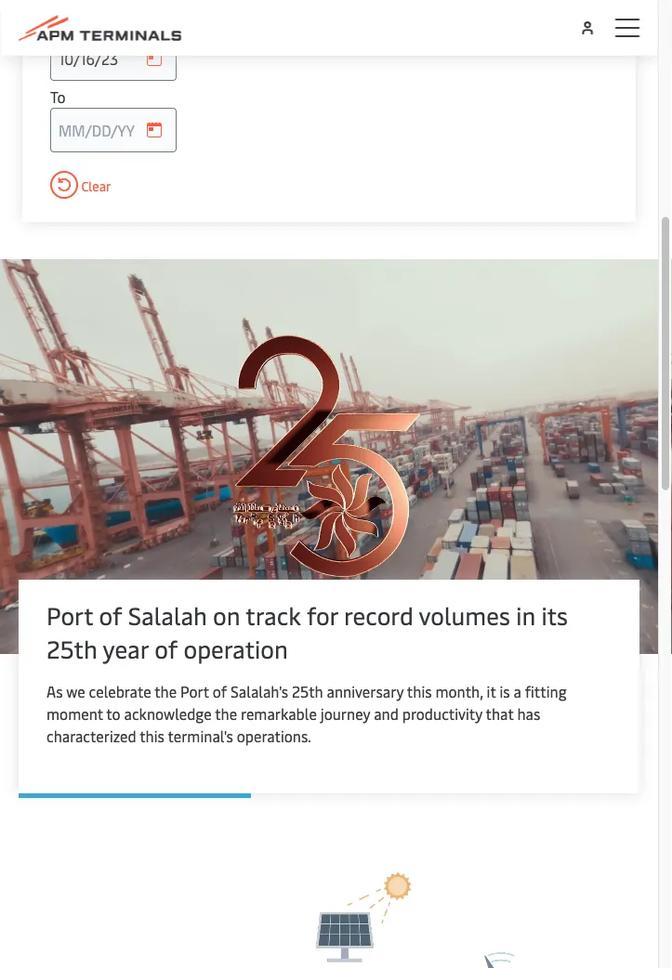 Task type: describe. For each thing, give the bounding box(es) containing it.
in
[[516, 599, 536, 632]]

as we celebrate the port of salalah's 25th anniversary this month, it is a fitting moment to acknowledge the remarkable journey and productivity that has characterized this terminal's operations.
[[46, 682, 567, 746]]

it
[[487, 682, 496, 702]]

its
[[542, 599, 568, 632]]

of inside as we celebrate the port of salalah's 25th anniversary this month, it is a fitting moment to acknowledge the remarkable journey and productivity that has characterized this terminal's operations.
[[213, 682, 227, 702]]

terminal's
[[168, 726, 233, 746]]

that
[[486, 704, 514, 724]]

remarkable
[[241, 704, 317, 724]]

0 vertical spatial the
[[154, 682, 177, 702]]

0 vertical spatial this
[[407, 682, 432, 702]]

for
[[307, 599, 338, 632]]

has
[[517, 704, 540, 724]]

231006 decarbonisation 3 image
[[46, 827, 640, 969]]

track
[[246, 599, 301, 632]]

to
[[106, 704, 121, 724]]

year
[[103, 633, 149, 666]]

is
[[500, 682, 510, 702]]

To text field
[[50, 108, 177, 153]]

operation
[[184, 633, 288, 666]]

from
[[50, 15, 85, 35]]

port of salalah 25 anniversary image
[[0, 260, 658, 655]]

0 horizontal spatial this
[[140, 726, 164, 746]]

month,
[[436, 682, 483, 702]]

25th inside the port of salalah on track for record volumes in its 25th year of operation
[[46, 633, 97, 666]]

clear
[[78, 178, 111, 195]]

port of salalah on track for record volumes in its 25th year of operation
[[46, 599, 568, 666]]

1 vertical spatial the
[[215, 704, 237, 724]]

fitting
[[525, 682, 567, 702]]

productivity
[[402, 704, 483, 724]]

volumes
[[419, 599, 510, 632]]

on
[[213, 599, 240, 632]]



Task type: locate. For each thing, give the bounding box(es) containing it.
acknowledge
[[124, 704, 212, 724]]

0 horizontal spatial of
[[99, 599, 122, 632]]

operations.
[[237, 726, 311, 746]]

25th up we on the bottom
[[46, 633, 97, 666]]

1 vertical spatial of
[[155, 633, 178, 666]]

25th inside as we celebrate the port of salalah's 25th anniversary this month, it is a fitting moment to acknowledge the remarkable journey and productivity that has characterized this terminal's operations.
[[292, 682, 323, 702]]

salalah's
[[231, 682, 288, 702]]

0 vertical spatial 25th
[[46, 633, 97, 666]]

1 vertical spatial port
[[180, 682, 209, 702]]

of
[[99, 599, 122, 632], [155, 633, 178, 666], [213, 682, 227, 702]]

of down salalah
[[155, 633, 178, 666]]

salalah
[[128, 599, 207, 632]]

this down acknowledge
[[140, 726, 164, 746]]

to
[[50, 87, 66, 107]]

of left salalah's
[[213, 682, 227, 702]]

1 vertical spatial 25th
[[292, 682, 323, 702]]

this
[[407, 682, 432, 702], [140, 726, 164, 746]]

0 horizontal spatial port
[[46, 599, 93, 632]]

1 horizontal spatial port
[[180, 682, 209, 702]]

the up acknowledge
[[154, 682, 177, 702]]

clear button
[[50, 172, 111, 199]]

the
[[154, 682, 177, 702], [215, 704, 237, 724]]

characterized
[[46, 726, 136, 746]]

this up productivity
[[407, 682, 432, 702]]

the up terminal's
[[215, 704, 237, 724]]

25th up remarkable
[[292, 682, 323, 702]]

port of salalah on track for record volumes in its 25th year of operation link
[[46, 599, 612, 666]]

port up acknowledge
[[180, 682, 209, 702]]

0 horizontal spatial 25th
[[46, 633, 97, 666]]

port
[[46, 599, 93, 632], [180, 682, 209, 702]]

port up we on the bottom
[[46, 599, 93, 632]]

1 horizontal spatial the
[[215, 704, 237, 724]]

journey
[[321, 704, 370, 724]]

as
[[46, 682, 63, 702]]

record
[[344, 599, 414, 632]]

0 vertical spatial port
[[46, 599, 93, 632]]

1 horizontal spatial of
[[155, 633, 178, 666]]

1 horizontal spatial this
[[407, 682, 432, 702]]

of up year
[[99, 599, 122, 632]]

we
[[66, 682, 85, 702]]

From text field
[[50, 37, 177, 81]]

celebrate
[[89, 682, 151, 702]]

anniversary
[[327, 682, 404, 702]]

25th
[[46, 633, 97, 666], [292, 682, 323, 702]]

a
[[514, 682, 521, 702]]

port inside the port of salalah on track for record volumes in its 25th year of operation
[[46, 599, 93, 632]]

and
[[374, 704, 399, 724]]

1 vertical spatial this
[[140, 726, 164, 746]]

0 horizontal spatial the
[[154, 682, 177, 702]]

2 horizontal spatial of
[[213, 682, 227, 702]]

0 vertical spatial of
[[99, 599, 122, 632]]

moment
[[46, 704, 103, 724]]

port inside as we celebrate the port of salalah's 25th anniversary this month, it is a fitting moment to acknowledge the remarkable journey and productivity that has characterized this terminal's operations.
[[180, 682, 209, 702]]

2 vertical spatial of
[[213, 682, 227, 702]]

1 horizontal spatial 25th
[[292, 682, 323, 702]]



Task type: vqa. For each thing, say whether or not it's contained in the screenshot.
that
yes



